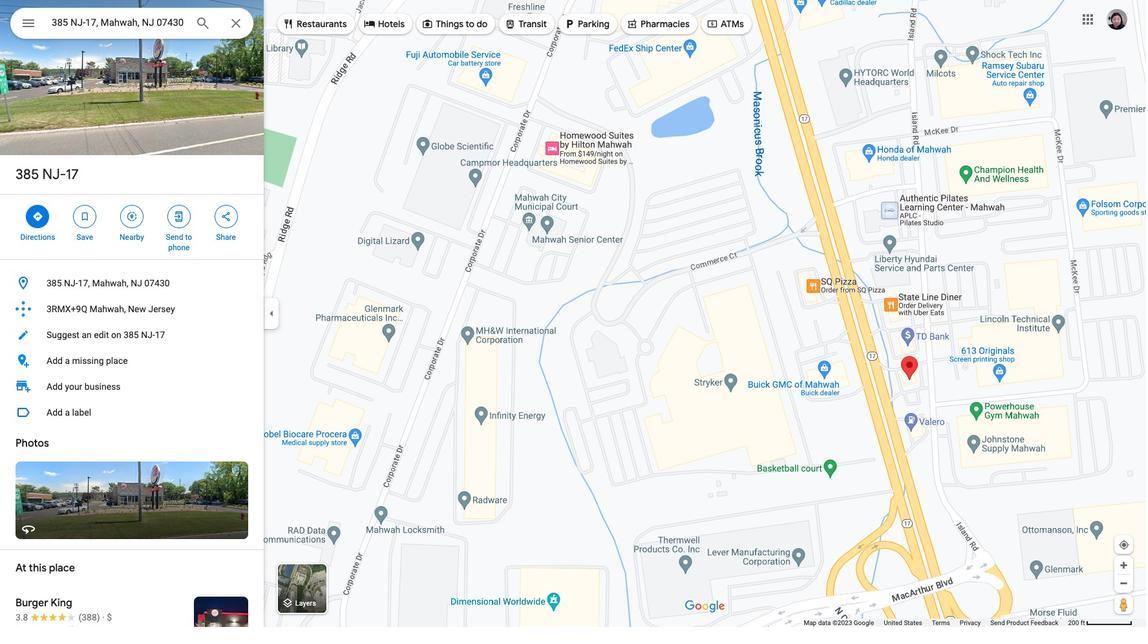 Task type: vqa. For each thing, say whether or not it's contained in the screenshot.
385 NJ-17, Mahwah, NJ 07430
yes



Task type: locate. For each thing, give the bounding box(es) containing it.
add your business
[[47, 382, 121, 392]]

send inside send to phone
[[166, 233, 183, 242]]

ft
[[1081, 619, 1085, 627]]

nj-
[[42, 166, 66, 184], [64, 278, 78, 288], [141, 330, 155, 340]]


[[220, 210, 232, 224]]

1 vertical spatial send
[[991, 619, 1005, 627]]

385 for 385 nj-17
[[16, 166, 39, 184]]

385 NJ-17, Mahwah, NJ 07430 field
[[10, 8, 253, 39]]

0 vertical spatial a
[[65, 356, 70, 366]]

add inside add a missing place button
[[47, 356, 63, 366]]

385 up 3rmx+9q
[[47, 278, 62, 288]]

 restaurants
[[283, 17, 347, 31]]

to inside send to phone
[[185, 233, 192, 242]]

17 down jersey
[[155, 330, 165, 340]]

1 vertical spatial nj-
[[64, 278, 78, 288]]

atms
[[721, 18, 744, 30]]

add your business link
[[0, 374, 264, 400]]

suggest an edit on 385 nj-17 button
[[0, 322, 264, 348]]

2 horizontal spatial 385
[[124, 330, 139, 340]]

0 vertical spatial nj-
[[42, 166, 66, 184]]

385 up the 
[[16, 166, 39, 184]]

to up phone
[[185, 233, 192, 242]]

zoom in image
[[1119, 561, 1129, 570]]

1 horizontal spatial to
[[466, 18, 475, 30]]

 search field
[[10, 8, 253, 41]]

mahwah, down 385 nj-17, mahwah, nj 07430
[[90, 304, 126, 314]]

a left label
[[65, 407, 70, 418]]

1 horizontal spatial 385
[[47, 278, 62, 288]]

nj- up the 
[[42, 166, 66, 184]]

200 ft button
[[1069, 619, 1133, 627]]

2 a from the top
[[65, 407, 70, 418]]

1 add from the top
[[47, 356, 63, 366]]

footer inside google maps element
[[804, 619, 1069, 627]]

place inside button
[[106, 356, 128, 366]]

layers
[[295, 600, 316, 608]]

nj- inside button
[[64, 278, 78, 288]]

product
[[1007, 619, 1029, 627]]

terms
[[932, 619, 950, 627]]

1 vertical spatial mahwah,
[[90, 304, 126, 314]]

mahwah, inside button
[[90, 304, 126, 314]]

a left missing
[[65, 356, 70, 366]]

this
[[29, 562, 47, 575]]

collapse side panel image
[[264, 307, 279, 321]]

actions for 385 nj-17 region
[[0, 195, 264, 259]]

to
[[466, 18, 475, 30], [185, 233, 192, 242]]

send left product on the right bottom of page
[[991, 619, 1005, 627]]

1 horizontal spatial 17
[[155, 330, 165, 340]]

0 vertical spatial 385
[[16, 166, 39, 184]]

place down on
[[106, 356, 128, 366]]

google account: michele murakami  
(michele.murakami@adept.ai) image
[[1107, 9, 1128, 30]]

3 add from the top
[[47, 407, 63, 418]]

a inside add a label button
[[65, 407, 70, 418]]

zoom out image
[[1119, 579, 1129, 588]]

a
[[65, 356, 70, 366], [65, 407, 70, 418]]

united states
[[884, 619, 923, 627]]

at this place
[[16, 562, 75, 575]]

add a label
[[47, 407, 91, 418]]

price: inexpensive image
[[107, 612, 112, 623]]

add left label
[[47, 407, 63, 418]]

0 vertical spatial mahwah,
[[92, 278, 128, 288]]

send for send to phone
[[166, 233, 183, 242]]

0 horizontal spatial send
[[166, 233, 183, 242]]

mahwah, up 3rmx+9q mahwah, new jersey
[[92, 278, 128, 288]]

1 horizontal spatial place
[[106, 356, 128, 366]]

1 vertical spatial a
[[65, 407, 70, 418]]


[[364, 17, 375, 31]]

3.8 stars 388 reviews image
[[16, 611, 100, 624]]

king
[[51, 597, 72, 610]]

mahwah,
[[92, 278, 128, 288], [90, 304, 126, 314]]

place right this
[[49, 562, 75, 575]]

add inside add a label button
[[47, 407, 63, 418]]

1 vertical spatial 385
[[47, 278, 62, 288]]

385
[[16, 166, 39, 184], [47, 278, 62, 288], [124, 330, 139, 340]]

2 vertical spatial 385
[[124, 330, 139, 340]]

send up phone
[[166, 233, 183, 242]]

0 vertical spatial to
[[466, 18, 475, 30]]

a inside add a missing place button
[[65, 356, 70, 366]]

nj- up 3rmx+9q
[[64, 278, 78, 288]]

none field inside 385 nj-17, mahwah, nj 07430 field
[[52, 15, 185, 30]]


[[173, 210, 185, 224]]

200
[[1069, 619, 1079, 627]]

$
[[107, 612, 112, 623]]

send
[[166, 233, 183, 242], [991, 619, 1005, 627]]

add for add your business
[[47, 382, 63, 392]]


[[627, 17, 638, 31]]

to inside  things to do
[[466, 18, 475, 30]]


[[79, 210, 91, 224]]

footer containing map data ©2023 google
[[804, 619, 1069, 627]]

3.8
[[16, 612, 28, 623]]

(388)
[[79, 612, 100, 623]]

· $
[[102, 612, 112, 623]]

385 inside button
[[47, 278, 62, 288]]

a for missing
[[65, 356, 70, 366]]

things
[[436, 18, 464, 30]]

photos
[[16, 437, 49, 450]]

385 for 385 nj-17, mahwah, nj 07430
[[47, 278, 62, 288]]

1 horizontal spatial send
[[991, 619, 1005, 627]]

2 vertical spatial nj-
[[141, 330, 155, 340]]


[[564, 17, 576, 31]]

0 horizontal spatial place
[[49, 562, 75, 575]]

0 horizontal spatial to
[[185, 233, 192, 242]]

3rmx+9q mahwah, new jersey button
[[0, 296, 264, 322]]

1 vertical spatial place
[[49, 562, 75, 575]]

add for add a missing place
[[47, 356, 63, 366]]

add left your
[[47, 382, 63, 392]]

2 vertical spatial add
[[47, 407, 63, 418]]

footer
[[804, 619, 1069, 627]]

None field
[[52, 15, 185, 30]]

add down suggest
[[47, 356, 63, 366]]

1 vertical spatial to
[[185, 233, 192, 242]]

0 horizontal spatial 17
[[66, 166, 79, 184]]

map data ©2023 google
[[804, 619, 874, 627]]

1 vertical spatial add
[[47, 382, 63, 392]]

1 a from the top
[[65, 356, 70, 366]]

send inside button
[[991, 619, 1005, 627]]

2 add from the top
[[47, 382, 63, 392]]

17
[[66, 166, 79, 184], [155, 330, 165, 340]]

17 up save
[[66, 166, 79, 184]]

show your location image
[[1119, 539, 1130, 551]]

add inside add your business link
[[47, 382, 63, 392]]

0 vertical spatial 17
[[66, 166, 79, 184]]

jersey
[[148, 304, 175, 314]]

nj- down new
[[141, 330, 155, 340]]

0 vertical spatial add
[[47, 356, 63, 366]]

terms button
[[932, 619, 950, 627]]


[[32, 210, 44, 224]]

0 horizontal spatial 385
[[16, 166, 39, 184]]

385 right on
[[124, 330, 139, 340]]

a for label
[[65, 407, 70, 418]]

do
[[477, 18, 488, 30]]

privacy
[[960, 619, 981, 627]]

place
[[106, 356, 128, 366], [49, 562, 75, 575]]

to left do
[[466, 18, 475, 30]]

add
[[47, 356, 63, 366], [47, 382, 63, 392], [47, 407, 63, 418]]

1 vertical spatial 17
[[155, 330, 165, 340]]

united states button
[[884, 619, 923, 627]]

385 nj-17, mahwah, nj 07430 button
[[0, 270, 264, 296]]

0 vertical spatial place
[[106, 356, 128, 366]]

385 nj-17, mahwah, nj 07430
[[47, 278, 170, 288]]

0 vertical spatial send
[[166, 233, 183, 242]]



Task type: describe. For each thing, give the bounding box(es) containing it.
show street view coverage image
[[1115, 595, 1134, 614]]

nj- for 17,
[[64, 278, 78, 288]]

send product feedback
[[991, 619, 1059, 627]]

suggest
[[47, 330, 80, 340]]

edit
[[94, 330, 109, 340]]

385 inside "button"
[[124, 330, 139, 340]]

map
[[804, 619, 817, 627]]

3rmx+9q mahwah, new jersey
[[47, 304, 175, 314]]

new
[[128, 304, 146, 314]]

hotels
[[378, 18, 405, 30]]

google
[[854, 619, 874, 627]]

united
[[884, 619, 903, 627]]

07430
[[144, 278, 170, 288]]


[[283, 17, 294, 31]]

save
[[77, 233, 93, 242]]

·
[[102, 612, 105, 623]]

on
[[111, 330, 121, 340]]

transit
[[519, 18, 547, 30]]

3rmx+9q
[[47, 304, 87, 314]]

send product feedback button
[[991, 619, 1059, 627]]

©2023
[[833, 619, 852, 627]]

parking
[[578, 18, 610, 30]]


[[126, 210, 138, 224]]

share
[[216, 233, 236, 242]]

suggest an edit on 385 nj-17
[[47, 330, 165, 340]]

feedback
[[1031, 619, 1059, 627]]

send to phone
[[166, 233, 192, 252]]

states
[[904, 619, 923, 627]]

nj- for 17
[[42, 166, 66, 184]]

add a label button
[[0, 400, 264, 425]]

200 ft
[[1069, 619, 1085, 627]]

nj- inside "button"
[[141, 330, 155, 340]]

phone
[[168, 243, 190, 252]]

label
[[72, 407, 91, 418]]

 hotels
[[364, 17, 405, 31]]

add a missing place
[[47, 356, 128, 366]]

directions
[[20, 233, 55, 242]]


[[505, 17, 516, 31]]

burger
[[16, 597, 48, 610]]

17,
[[78, 278, 90, 288]]

 atms
[[707, 17, 744, 31]]

mahwah, inside button
[[92, 278, 128, 288]]

restaurants
[[297, 18, 347, 30]]

385 nj-17 main content
[[0, 0, 264, 627]]

 things to do
[[422, 17, 488, 31]]


[[21, 14, 36, 32]]

385 nj-17
[[16, 166, 79, 184]]

add for add a label
[[47, 407, 63, 418]]

your
[[65, 382, 82, 392]]

nj
[[131, 278, 142, 288]]

 button
[[10, 8, 47, 41]]


[[707, 17, 718, 31]]

privacy button
[[960, 619, 981, 627]]

burger king
[[16, 597, 72, 610]]


[[422, 17, 433, 31]]

nearby
[[120, 233, 144, 242]]

missing
[[72, 356, 104, 366]]

at
[[16, 562, 26, 575]]

 pharmacies
[[627, 17, 690, 31]]

17 inside "button"
[[155, 330, 165, 340]]

pharmacies
[[641, 18, 690, 30]]

google maps element
[[0, 0, 1146, 627]]

 transit
[[505, 17, 547, 31]]

 parking
[[564, 17, 610, 31]]

an
[[82, 330, 92, 340]]

send for send product feedback
[[991, 619, 1005, 627]]

add a missing place button
[[0, 348, 264, 374]]

data
[[818, 619, 831, 627]]

business
[[85, 382, 121, 392]]



